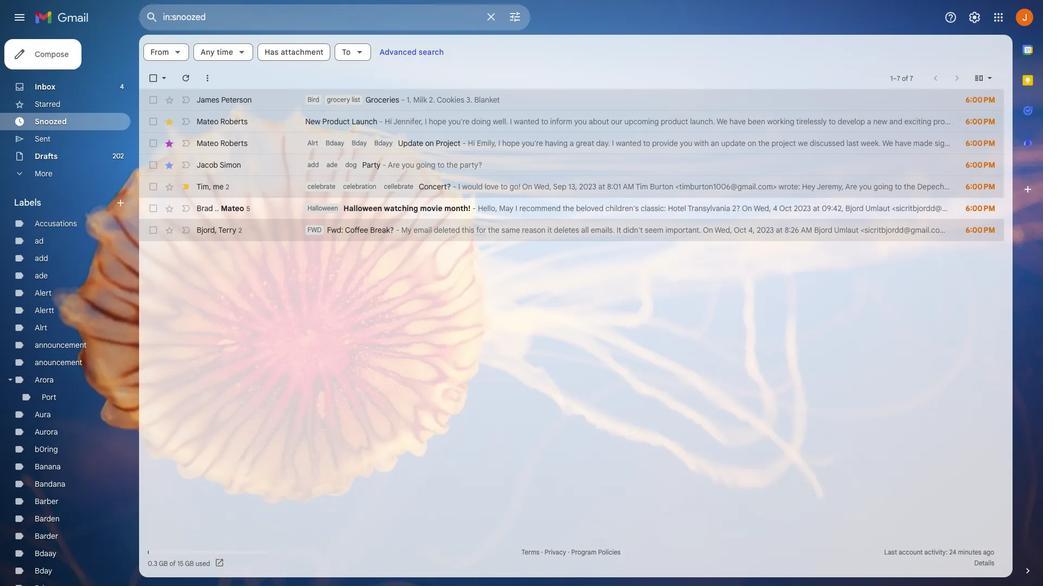 Task type: locate. For each thing, give the bounding box(es) containing it.
hotel
[[668, 204, 686, 213]]

i left would
[[458, 182, 460, 192]]

, for bjord
[[215, 225, 217, 235]]

wanted
[[514, 117, 539, 127], [616, 139, 641, 148]]

banana
[[35, 462, 61, 472]]

and
[[889, 117, 902, 127], [1005, 139, 1018, 148]]

1 horizontal spatial me
[[1009, 225, 1020, 235]]

0 horizontal spatial add
[[35, 254, 48, 263]]

2 inside bjord , terry 2
[[238, 226, 242, 234]]

7 right –
[[910, 74, 913, 82]]

0 vertical spatial wed,
[[534, 182, 551, 192]]

1 vertical spatial we
[[882, 139, 893, 148]]

2 vertical spatial wrote:
[[952, 225, 973, 235]]

2 product from the left
[[933, 117, 961, 127]]

roberts for sixth row from the bottom of the main content containing from
[[220, 117, 248, 127]]

main content
[[139, 35, 1043, 578]]

, left "terry" at the top left of page
[[215, 225, 217, 235]]

having
[[545, 139, 568, 148]]

0 vertical spatial a
[[867, 117, 871, 127]]

bjord down 09:42,
[[814, 225, 832, 235]]

row up great
[[139, 111, 1043, 133]]

mateo up jacob
[[197, 139, 218, 148]]

grocery list
[[327, 96, 360, 104]]

mateo roberts
[[197, 117, 248, 127], [197, 139, 248, 148]]

1 horizontal spatial 2
[[238, 226, 242, 234]]

0 horizontal spatial bjord
[[197, 225, 215, 235]]

love.
[[1029, 117, 1043, 127]]

halloween down celebrate
[[307, 204, 338, 212]]

me left we've
[[1009, 225, 1020, 235]]

barder link
[[35, 532, 58, 542]]

add inside row
[[307, 161, 319, 169]]

and right new
[[889, 117, 902, 127]]

1 horizontal spatial oct
[[779, 204, 792, 213]]

0 horizontal spatial 4
[[120, 83, 124, 91]]

i right that
[[979, 117, 980, 127]]

dog
[[345, 161, 357, 169]]

sent link
[[35, 134, 50, 144]]

1 vertical spatial are
[[845, 182, 857, 192]]

0 vertical spatial 2
[[226, 183, 229, 191]]

wanted down "our"
[[616, 139, 641, 148]]

1 roberts from the top
[[220, 117, 248, 127]]

0 horizontal spatial you're
[[448, 117, 470, 127]]

0 horizontal spatial hi
[[385, 117, 392, 127]]

ade inside row
[[326, 161, 338, 169]]

add up ade link
[[35, 254, 48, 263]]

you left will
[[1001, 117, 1014, 127]]

alrt down new
[[307, 139, 318, 147]]

1 horizontal spatial 4
[[773, 204, 777, 213]]

i right the well.
[[510, 117, 512, 127]]

am right 8:01
[[623, 182, 634, 192]]

on right go!
[[522, 182, 532, 192]]

party - are you going to the party?
[[362, 160, 482, 170]]

at left red
[[1001, 182, 1008, 192]]

email
[[414, 225, 432, 235]]

8:01
[[607, 182, 621, 192]]

1 vertical spatial 2
[[238, 226, 242, 234]]

on left project
[[425, 139, 434, 148]]

hi left jennifer,
[[385, 117, 392, 127]]

1 vertical spatial ade
[[35, 271, 48, 281]]

milk
[[413, 95, 427, 105]]

<timburton1006@gmail.com>
[[675, 182, 777, 192]]

bjord left "terry" at the top left of page
[[197, 225, 215, 235]]

jeremy,
[[817, 182, 844, 192]]

terry
[[218, 225, 236, 235]]

2023 right 4,
[[757, 225, 774, 235]]

starred link
[[35, 99, 60, 109]]

1 horizontal spatial you're
[[522, 139, 543, 148]]

month!
[[444, 204, 470, 213]]

0 horizontal spatial oct
[[734, 225, 746, 235]]

wanted right the well.
[[514, 117, 539, 127]]

1 vertical spatial wed,
[[754, 204, 771, 213]]

tim left the burton
[[636, 182, 648, 192]]

1 vertical spatial hi
[[468, 139, 475, 148]]

the left depeche
[[904, 182, 915, 192]]

4 inside labels navigation
[[120, 83, 124, 91]]

1 horizontal spatial hi
[[468, 139, 475, 148]]

0 horizontal spatial bday
[[35, 567, 52, 576]]

1 mateo roberts from the top
[[197, 117, 248, 127]]

0 vertical spatial am
[[623, 182, 634, 192]]

1 vertical spatial you're
[[522, 139, 543, 148]]

2 up brad .. mateo 5
[[226, 183, 229, 191]]

0 vertical spatial bday
[[352, 139, 367, 147]]

halloween inside halloween halloween watching movie month! - hello, may i recommend the beloved children's classic: hotel transylvania 2? on wed, 4 oct 2023 at 09:42, bjord umlaut <sicritbjordd@gmail.com> wrote: thoughts a
[[307, 204, 338, 212]]

2 right "terry" at the top left of page
[[238, 226, 242, 234]]

alert link
[[35, 288, 51, 298]]

0 horizontal spatial 2023
[[579, 182, 596, 192]]

you're left doing
[[448, 117, 470, 127]]

3 6:00 pm from the top
[[966, 139, 995, 148]]

alrt down alertt
[[35, 323, 47, 333]]

7 6:00 pm from the top
[[966, 225, 995, 235]]

great
[[576, 139, 594, 148]]

6 row from the top
[[139, 198, 1043, 219]]

fwd
[[307, 226, 322, 234]]

bjord , terry 2
[[197, 225, 242, 235]]

1 vertical spatial bday
[[35, 567, 52, 576]]

2023 down "hey"
[[794, 204, 811, 213]]

5
[[246, 205, 250, 213]]

announcement link
[[35, 341, 87, 350]]

0 vertical spatial roberts
[[220, 117, 248, 127]]

1 vertical spatial a
[[570, 139, 574, 148]]

gb right 0.3
[[159, 560, 168, 568]]

1 vertical spatial roberts
[[220, 139, 248, 148]]

going down week.
[[874, 182, 893, 192]]

0 vertical spatial have
[[729, 117, 746, 127]]

compose button
[[4, 39, 82, 70]]

2 for terry
[[238, 226, 242, 234]]

hi
[[385, 117, 392, 127], [468, 139, 475, 148]]

1 horizontal spatial wanted
[[616, 139, 641, 148]]

umlaut right 09:42,
[[865, 204, 890, 213]]

0 vertical spatial on
[[522, 182, 532, 192]]

mateo down james
[[197, 117, 218, 127]]

exciting
[[904, 117, 931, 127]]

wed, left the sep
[[534, 182, 551, 192]]

row up the 'beloved'
[[139, 176, 1043, 198]]

0 horizontal spatial umlaut
[[834, 225, 859, 235]]

0 horizontal spatial am
[[623, 182, 634, 192]]

5 row from the top
[[139, 176, 1043, 198]]

0 vertical spatial alrt
[[307, 139, 318, 147]]

None search field
[[139, 4, 530, 30]]

you're for doing
[[448, 117, 470, 127]]

4 row from the top
[[139, 154, 1004, 176]]

1 horizontal spatial umlaut
[[865, 204, 890, 213]]

wrote:
[[779, 182, 800, 192], [983, 204, 1005, 213], [952, 225, 973, 235]]

i
[[425, 117, 427, 127], [510, 117, 512, 127], [979, 117, 980, 127], [498, 139, 500, 148], [612, 139, 614, 148], [458, 182, 460, 192], [515, 204, 517, 213]]

have left been
[[729, 117, 746, 127]]

wed, up 4,
[[754, 204, 771, 213]]

gmail image
[[35, 7, 94, 28]]

bdaay down barder link
[[35, 549, 56, 559]]

gb right 15
[[185, 560, 194, 568]]

bday link
[[35, 567, 52, 576]]

hope down the well.
[[502, 139, 520, 148]]

· right terms 'link'
[[541, 549, 543, 557]]

0 vertical spatial oct
[[779, 204, 792, 213]]

roberts up "simon"
[[220, 139, 248, 148]]

children's
[[605, 204, 639, 213]]

port
[[42, 393, 56, 403]]

list
[[352, 96, 360, 104]]

0 vertical spatial ade
[[326, 161, 338, 169]]

0 horizontal spatial halloween
[[307, 204, 338, 212]]

me down the jacob simon
[[213, 182, 224, 191]]

0 vertical spatial hi
[[385, 117, 392, 127]]

alrt inside labels navigation
[[35, 323, 47, 333]]

alrt inside row
[[307, 139, 318, 147]]

privacy
[[545, 549, 566, 557]]

footer containing terms
[[139, 548, 1004, 569]]

row
[[139, 89, 1004, 111], [139, 111, 1043, 133], [139, 133, 1043, 154], [139, 154, 1004, 176], [139, 176, 1043, 198], [139, 198, 1043, 219], [139, 219, 1041, 241]]

0 horizontal spatial 7
[[897, 74, 900, 82]]

0 horizontal spatial ade
[[35, 271, 48, 281]]

1 horizontal spatial bdaay
[[326, 139, 344, 147]]

on right are
[[1033, 139, 1041, 148]]

to left depeche
[[895, 182, 902, 192]]

1 vertical spatial mateo roberts
[[197, 139, 248, 148]]

ago
[[983, 549, 994, 557]]

main menu image
[[13, 11, 26, 24]]

0 horizontal spatial ·
[[541, 549, 543, 557]]

search mail image
[[142, 8, 162, 27]]

, down jacob
[[209, 182, 211, 191]]

celebrate
[[307, 183, 335, 191]]

you
[[574, 117, 587, 127], [1001, 117, 1014, 127], [680, 139, 692, 148], [402, 160, 414, 170], [859, 182, 872, 192]]

2
[[226, 183, 229, 191], [238, 226, 242, 234]]

2 inside 'tim , me 2'
[[226, 183, 229, 191]]

2 on from the left
[[748, 139, 756, 148]]

to up concert?
[[437, 160, 444, 170]]

1 vertical spatial on
[[742, 204, 752, 213]]

2 row from the top
[[139, 111, 1043, 133]]

of left 15
[[169, 560, 176, 568]]

product up significant
[[933, 117, 961, 127]]

7
[[897, 74, 900, 82], [910, 74, 913, 82]]

1 horizontal spatial wed,
[[715, 225, 732, 235]]

oct
[[779, 204, 792, 213], [734, 225, 746, 235]]

hope down the groceries - 1. milk 2. cookies 3. blanket on the left top
[[429, 117, 446, 127]]

0 vertical spatial add
[[307, 161, 319, 169]]

6 6:00 pm from the top
[[966, 204, 995, 213]]

to left go!
[[501, 182, 508, 192]]

2 6:00 pm from the top
[[966, 117, 995, 127]]

ad link
[[35, 236, 44, 246]]

row containing brad
[[139, 198, 1043, 219]]

new
[[305, 117, 320, 127]]

1 product from the left
[[661, 117, 688, 127]]

1 horizontal spatial gb
[[185, 560, 194, 568]]

4 6:00 pm from the top
[[966, 160, 995, 170]]

- right project
[[462, 139, 466, 148]]

barden link
[[35, 514, 60, 524]]

has attachment
[[265, 47, 324, 57]]

1 6:00 pm from the top
[[966, 95, 995, 105]]

6:00 pm for my email deleted this for the same reason it deletes all emails. it didn't seem important. on wed, oct 4, 2023 at 8:26 am bjord umlaut <sicritbjordd@gmail.com> wrote: seems to me we've
[[966, 225, 995, 235]]

mateo right ..
[[221, 203, 244, 213]]

wed, down transylvania
[[715, 225, 732, 235]]

None checkbox
[[148, 95, 159, 105], [148, 116, 159, 127], [148, 160, 159, 171], [148, 95, 159, 105], [148, 116, 159, 127], [148, 160, 159, 171]]

1 · from the left
[[541, 549, 543, 557]]

5 6:00 pm from the top
[[966, 182, 995, 192]]

1 vertical spatial of
[[169, 560, 176, 568]]

on right update
[[748, 139, 756, 148]]

footer
[[139, 548, 1004, 569]]

1 horizontal spatial we
[[882, 139, 893, 148]]

of right –
[[902, 74, 908, 82]]

None checkbox
[[148, 73, 159, 84], [148, 138, 159, 149], [148, 181, 159, 192], [148, 203, 159, 214], [148, 225, 159, 236], [148, 73, 159, 84], [148, 138, 159, 149], [148, 181, 159, 192], [148, 203, 159, 214], [148, 225, 159, 236]]

7 row from the top
[[139, 219, 1041, 241]]

product
[[661, 117, 688, 127], [933, 117, 961, 127]]

wrote: up seems
[[983, 204, 1005, 213]]

groceries - 1. milk 2. cookies 3. blanket
[[366, 95, 500, 105]]

simon
[[220, 160, 241, 170]]

an
[[711, 139, 719, 148]]

ad
[[35, 236, 44, 246]]

0 horizontal spatial bdaay
[[35, 549, 56, 559]]

0 horizontal spatial are
[[388, 160, 400, 170]]

you're left having
[[522, 139, 543, 148]]

2 roberts from the top
[[220, 139, 248, 148]]

the
[[758, 139, 770, 148], [446, 160, 458, 170], [904, 182, 915, 192], [563, 204, 574, 213], [488, 225, 499, 235]]

0 vertical spatial umlaut
[[865, 204, 890, 213]]

beloved
[[576, 204, 604, 213]]

- left hello, on the left of the page
[[472, 204, 476, 213]]

1 horizontal spatial have
[[895, 139, 911, 148]]

more image
[[202, 73, 213, 84]]

b0ring
[[35, 445, 58, 455]]

row down about
[[139, 133, 1043, 154]]

1 vertical spatial 4
[[773, 204, 777, 213]]

on down transylvania
[[703, 225, 713, 235]]

Search mail text field
[[163, 12, 478, 23]]

2 for me
[[226, 183, 229, 191]]

have
[[729, 117, 746, 127], [895, 139, 911, 148]]

wrote: left seems
[[952, 225, 973, 235]]

1 horizontal spatial are
[[845, 182, 857, 192]]

are
[[1020, 139, 1031, 148]]

to
[[541, 117, 548, 127], [829, 117, 836, 127], [643, 139, 650, 148], [437, 160, 444, 170], [501, 182, 508, 192], [895, 182, 902, 192], [1000, 225, 1007, 235]]

1 vertical spatial am
[[801, 225, 812, 235]]

main content containing from
[[139, 35, 1043, 578]]

product up "provide"
[[661, 117, 688, 127]]

we right week.
[[882, 139, 893, 148]]

wed,
[[534, 182, 551, 192], [754, 204, 771, 213], [715, 225, 732, 235]]

0 horizontal spatial wanted
[[514, 117, 539, 127]]

of
[[902, 74, 908, 82], [169, 560, 176, 568]]

have left made
[[895, 139, 911, 148]]

to button
[[335, 43, 371, 61]]

advanced search options image
[[504, 6, 526, 28]]

at left 09:42,
[[813, 204, 820, 213]]

0 vertical spatial mateo
[[197, 117, 218, 127]]

1 vertical spatial hope
[[502, 139, 520, 148]]

at left 8:01
[[598, 182, 605, 192]]

2 horizontal spatial wed,
[[754, 204, 771, 213]]

for
[[476, 225, 486, 235]]

bjord right 09:42,
[[845, 204, 864, 213]]

2 vertical spatial wed,
[[715, 225, 732, 235]]

a left great
[[570, 139, 574, 148]]

we right launch.
[[717, 117, 727, 127]]

0 horizontal spatial ,
[[209, 182, 211, 191]]

0 horizontal spatial and
[[889, 117, 902, 127]]

add link
[[35, 254, 48, 263]]

mateo roberts down james peterson
[[197, 117, 248, 127]]

1 horizontal spatial wrote:
[[952, 225, 973, 235]]

oct left 4,
[[734, 225, 746, 235]]

search
[[419, 47, 444, 57]]

compose
[[35, 49, 69, 59]]

settings image
[[968, 11, 981, 24]]

1 row from the top
[[139, 89, 1004, 111]]

0 vertical spatial ,
[[209, 182, 211, 191]]

arora
[[35, 375, 54, 385]]

tab list
[[1013, 35, 1043, 548]]

brad
[[197, 203, 213, 213]]

james peterson
[[197, 95, 252, 105]]

the left the party?
[[446, 160, 458, 170]]

doing
[[471, 117, 491, 127]]

2 horizontal spatial 2023
[[794, 204, 811, 213]]

are right jeremy,
[[845, 182, 857, 192]]

bird
[[307, 96, 319, 104]]

1 7 from the left
[[897, 74, 900, 82]]

1 horizontal spatial product
[[933, 117, 961, 127]]

a right thoughts
[[1041, 204, 1043, 213]]

1 horizontal spatial ·
[[568, 549, 570, 557]]

2 horizontal spatial on
[[742, 204, 752, 213]]

inform
[[550, 117, 572, 127]]

halloween down celebration
[[343, 204, 382, 213]]

on right 2?
[[742, 204, 752, 213]]

0 horizontal spatial alrt
[[35, 323, 47, 333]]

1 vertical spatial add
[[35, 254, 48, 263]]

bday inside main content
[[352, 139, 367, 147]]

2 vertical spatial 2023
[[757, 225, 774, 235]]

1 horizontal spatial ,
[[215, 225, 217, 235]]

inbox
[[35, 82, 55, 92]]

anouncement link
[[35, 358, 82, 368]]

2 vertical spatial on
[[703, 225, 713, 235]]

1 horizontal spatial hope
[[502, 139, 520, 148]]

product
[[322, 117, 350, 127]]

toggle split pane mode image
[[974, 73, 984, 84]]

ade down add link
[[35, 271, 48, 281]]

upcoming
[[625, 117, 659, 127]]

you're for having
[[522, 139, 543, 148]]

umlaut
[[865, 204, 890, 213], [834, 225, 859, 235]]

i right day.
[[612, 139, 614, 148]]

wrote: left "hey"
[[779, 182, 800, 192]]

bday down bdaay link
[[35, 567, 52, 576]]

row up 13,
[[139, 154, 1004, 176]]

any
[[201, 47, 215, 57]]

–
[[893, 74, 897, 82]]

roberts down peterson
[[220, 117, 248, 127]]

1 vertical spatial alrt
[[35, 323, 47, 333]]

0 horizontal spatial hope
[[429, 117, 446, 127]]

2 horizontal spatial bjord
[[845, 204, 864, 213]]

row down the 'beloved'
[[139, 219, 1041, 241]]

row containing james peterson
[[139, 89, 1004, 111]]

6:00 pm for hello, may i recommend the beloved children's classic: hotel transylvania 2? on wed, 4 oct 2023 at 09:42, bjord umlaut <sicritbjordd@gmail.com> wrote: thoughts a
[[966, 204, 995, 213]]

0 vertical spatial 4
[[120, 83, 124, 91]]

2 · from the left
[[568, 549, 570, 557]]



Task type: vqa. For each thing, say whether or not it's contained in the screenshot.
D&D Beyond link
no



Task type: describe. For each thing, give the bounding box(es) containing it.
drafts link
[[35, 152, 58, 161]]

, for tim
[[209, 182, 211, 191]]

discussed
[[810, 139, 845, 148]]

hope for emily,
[[502, 139, 520, 148]]

the left the 'beloved'
[[563, 204, 574, 213]]

1 horizontal spatial halloween
[[343, 204, 382, 213]]

significant
[[935, 139, 970, 148]]

follow link to manage storage image
[[214, 558, 225, 569]]

deletes
[[554, 225, 579, 235]]

1.
[[407, 95, 411, 105]]

1 vertical spatial oct
[[734, 225, 746, 235]]

you left with
[[680, 139, 692, 148]]

0 vertical spatial are
[[388, 160, 400, 170]]

tim , me 2
[[197, 182, 229, 191]]

break?
[[370, 225, 394, 235]]

hi for jennifer,
[[385, 117, 392, 127]]

clear search image
[[480, 6, 502, 28]]

tirelessly
[[796, 117, 827, 127]]

been
[[748, 117, 765, 127]]

jennifer,
[[393, 117, 423, 127]]

add inside labels navigation
[[35, 254, 48, 263]]

ade link
[[35, 271, 48, 281]]

1 vertical spatial going
[[874, 182, 893, 192]]

details
[[974, 560, 994, 568]]

2 horizontal spatial wrote:
[[983, 204, 1005, 213]]

0 horizontal spatial tim
[[197, 182, 209, 191]]

grocery
[[327, 96, 350, 104]]

emails.
[[591, 225, 615, 235]]

hi for emily,
[[468, 139, 475, 148]]

0 vertical spatial <sicritbjordd@gmail.com>
[[892, 204, 981, 213]]

0 horizontal spatial of
[[169, 560, 176, 568]]

1 vertical spatial mateo
[[197, 139, 218, 148]]

0.3
[[148, 560, 157, 568]]

project
[[772, 139, 796, 148]]

2 gb from the left
[[185, 560, 194, 568]]

movie
[[420, 204, 442, 213]]

2 7 from the left
[[910, 74, 913, 82]]

may
[[499, 204, 514, 213]]

6:00 pm for 1. milk 2. cookies 3. blanket
[[966, 95, 995, 105]]

advanced
[[380, 47, 417, 57]]

4 inside row
[[773, 204, 777, 213]]

deleted
[[434, 225, 460, 235]]

terms
[[522, 549, 540, 557]]

go!
[[510, 182, 520, 192]]

it
[[617, 225, 621, 235]]

thoughts
[[1006, 204, 1039, 213]]

seems
[[975, 225, 998, 235]]

accusations
[[35, 219, 77, 229]]

2?
[[732, 204, 740, 213]]

watching
[[384, 204, 418, 213]]

bday inside labels navigation
[[35, 567, 52, 576]]

you left about
[[574, 117, 587, 127]]

row containing bjord
[[139, 219, 1041, 241]]

concert?
[[419, 182, 451, 192]]

didn't
[[623, 225, 643, 235]]

to left inform
[[541, 117, 548, 127]]

announcement
[[35, 341, 87, 350]]

jacob
[[197, 160, 218, 170]]

aurora link
[[35, 428, 58, 437]]

1 horizontal spatial a
[[867, 117, 871, 127]]

1 horizontal spatial am
[[801, 225, 812, 235]]

well.
[[493, 117, 508, 127]]

alertt link
[[35, 306, 54, 316]]

row containing tim
[[139, 176, 1043, 198]]

3 on from the left
[[1033, 139, 1041, 148]]

bdaay inside row
[[326, 139, 344, 147]]

has
[[265, 47, 279, 57]]

0 horizontal spatial have
[[729, 117, 746, 127]]

last account activity: 24 minutes ago details
[[884, 549, 994, 568]]

inbox link
[[35, 82, 55, 92]]

you down update
[[402, 160, 414, 170]]

the right for
[[488, 225, 499, 235]]

2 vertical spatial mateo
[[221, 203, 244, 213]]

1 vertical spatial 2023
[[794, 204, 811, 213]]

0 horizontal spatial wed,
[[534, 182, 551, 192]]

activity:
[[924, 549, 947, 557]]

to left "provide"
[[643, 139, 650, 148]]

more
[[35, 169, 52, 179]]

15
[[177, 560, 183, 568]]

2.
[[429, 95, 435, 105]]

bandana link
[[35, 480, 65, 489]]

anouncement
[[35, 358, 82, 368]]

support image
[[944, 11, 957, 24]]

the left project
[[758, 139, 770, 148]]

program policies link
[[571, 549, 621, 557]]

any time
[[201, 47, 233, 57]]

coffee
[[345, 225, 368, 235]]

love
[[485, 182, 499, 192]]

bdaay inside labels navigation
[[35, 549, 56, 559]]

you right jeremy,
[[859, 182, 872, 192]]

cellebrate
[[384, 183, 413, 191]]

alert
[[35, 288, 51, 298]]

we've
[[1022, 225, 1041, 235]]

i right may
[[515, 204, 517, 213]]

labels navigation
[[0, 35, 139, 587]]

day.
[[596, 139, 610, 148]]

accusations link
[[35, 219, 77, 229]]

1
[[890, 74, 893, 82]]

mode
[[950, 182, 970, 192]]

concert
[[972, 182, 999, 192]]

1 on from the left
[[425, 139, 434, 148]]

refresh image
[[180, 73, 191, 84]]

24
[[949, 549, 956, 557]]

0 horizontal spatial a
[[570, 139, 574, 148]]

provide
[[652, 139, 678, 148]]

1 horizontal spatial on
[[703, 225, 713, 235]]

0 horizontal spatial on
[[522, 182, 532, 192]]

0 vertical spatial we
[[717, 117, 727, 127]]

working
[[767, 117, 794, 127]]

used
[[196, 560, 210, 568]]

3.
[[466, 95, 472, 105]]

1 horizontal spatial 2023
[[757, 225, 774, 235]]

brad .. mateo 5
[[197, 203, 250, 213]]

update
[[398, 139, 423, 148]]

1 vertical spatial <sicritbjordd@gmail.com>
[[861, 225, 950, 235]]

09:42,
[[822, 204, 844, 213]]

from button
[[143, 43, 189, 61]]

1 horizontal spatial and
[[1005, 139, 1018, 148]]

0 vertical spatial 2023
[[579, 182, 596, 192]]

1 gb from the left
[[159, 560, 168, 568]]

made
[[913, 139, 933, 148]]

1 vertical spatial have
[[895, 139, 911, 148]]

minutes
[[958, 549, 982, 557]]

footer inside main content
[[139, 548, 1004, 569]]

launch
[[352, 117, 377, 127]]

fwd:
[[327, 225, 343, 235]]

i right emily,
[[498, 139, 500, 148]]

1 vertical spatial umlaut
[[834, 225, 859, 235]]

0 horizontal spatial going
[[416, 160, 435, 170]]

hope for jennifer,
[[429, 117, 446, 127]]

1 horizontal spatial tim
[[636, 182, 648, 192]]

i right jennifer,
[[425, 117, 427, 127]]

6:00 pm for hi emily, i hope you're having a great day. i wanted to provide you with an update on the project we discussed last week. we have made significant progress and are on 
[[966, 139, 995, 148]]

at left 8:26
[[776, 225, 783, 235]]

3 row from the top
[[139, 133, 1043, 154]]

bdaay link
[[35, 549, 56, 559]]

- left 1.
[[401, 95, 405, 105]]

2 horizontal spatial a
[[1041, 204, 1043, 213]]

labels
[[14, 198, 41, 209]]

with
[[694, 139, 709, 148]]

peterson
[[221, 95, 252, 105]]

0.3 gb of 15 gb used
[[148, 560, 210, 568]]

0 horizontal spatial me
[[213, 182, 224, 191]]

project
[[436, 139, 460, 148]]

to left develop
[[829, 117, 836, 127]]

- right party
[[382, 160, 386, 170]]

1 horizontal spatial of
[[902, 74, 908, 82]]

to right seems
[[1000, 225, 1007, 235]]

- left my
[[396, 225, 399, 235]]

snoozed link
[[35, 117, 67, 127]]

emily,
[[477, 139, 496, 148]]

row containing jacob simon
[[139, 154, 1004, 176]]

1 horizontal spatial bjord
[[814, 225, 832, 235]]

- left would
[[453, 182, 456, 192]]

6:00 pm for i would love to go! on wed, sep 13, 2023 at 8:01 am tim burton <timburton1006@gmail.com> wrote: hey jeremy, are you going to the depeche mode concert at red rocks
[[966, 182, 995, 192]]

program
[[571, 549, 597, 557]]

0 horizontal spatial wrote:
[[779, 182, 800, 192]]

hello,
[[478, 204, 497, 213]]

to
[[342, 47, 351, 57]]

depeche
[[917, 182, 948, 192]]

- right launch at the top
[[379, 117, 383, 127]]

6:00 pm for are you going to the party?
[[966, 160, 995, 170]]

ade inside labels navigation
[[35, 271, 48, 281]]

more button
[[0, 165, 130, 183]]

about
[[589, 117, 609, 127]]

2 mateo roberts from the top
[[197, 139, 248, 148]]

roberts for 3rd row from the top of the main content containing from
[[220, 139, 248, 148]]

progress
[[972, 139, 1003, 148]]

labels heading
[[14, 198, 115, 209]]



